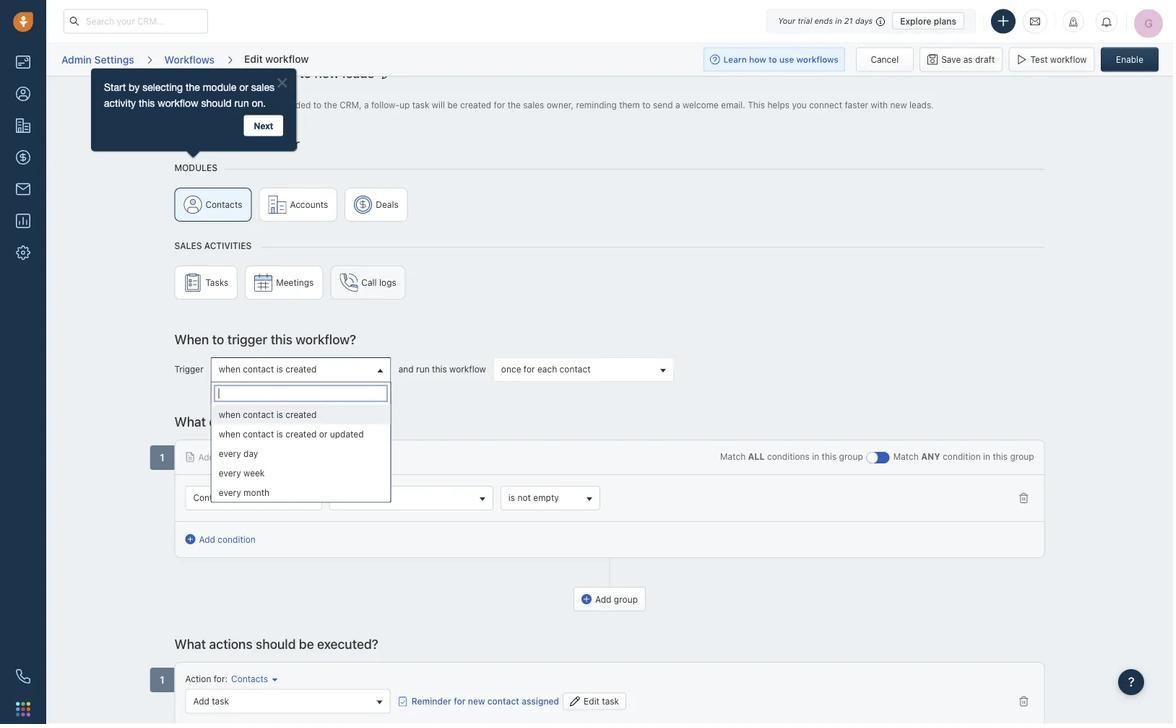 Task type: describe. For each thing, give the bounding box(es) containing it.
connect
[[810, 99, 843, 109]]

0 vertical spatial condition
[[943, 452, 981, 462]]

meetings button
[[245, 266, 323, 300]]

helps
[[768, 99, 790, 109]]

logs
[[379, 277, 397, 288]]

is not empty
[[509, 493, 559, 503]]

for left quick
[[268, 452, 280, 462]]

list box containing when contact is created
[[212, 405, 391, 503]]

for right 'action'
[[214, 674, 225, 685]]

ends
[[815, 16, 833, 26]]

reminder for new contact assigned link
[[398, 695, 559, 708]]

follow-
[[371, 99, 400, 109]]

match for match any condition in this group
[[894, 452, 919, 462]]

activities
[[204, 241, 252, 251]]

faster
[[845, 99, 869, 109]]

is left 'added'
[[276, 99, 283, 109]]

month
[[244, 488, 270, 498]]

enable button
[[1101, 47, 1159, 72]]

workflow left once
[[450, 364, 486, 374]]

and
[[399, 364, 414, 374]]

when contact is created option
[[212, 405, 391, 425]]

day
[[244, 449, 258, 459]]

add for add task
[[193, 696, 209, 706]]

freshworks switcher image
[[16, 703, 30, 717]]

new right "with"
[[891, 99, 907, 109]]

deals button
[[345, 188, 408, 222]]

edit workflow
[[244, 53, 309, 65]]

and run this workflow
[[399, 364, 486, 374]]

owner,
[[547, 99, 574, 109]]

sales for sales owner
[[337, 493, 359, 503]]

contact inside button
[[560, 364, 591, 374]]

when contact is created button
[[211, 357, 392, 382]]

contact up when contact is created or updated
[[243, 410, 274, 420]]

what actions should be executed?
[[174, 636, 379, 652]]

admin settings link
[[61, 48, 135, 71]]

workflows
[[165, 53, 215, 65]]

send welcome email to new leads
[[174, 65, 374, 80]]

all
[[748, 452, 765, 462]]

edit for edit task
[[584, 697, 600, 707]]

for inside reminder for new contact assigned "link"
[[454, 697, 466, 707]]

new inside "link"
[[468, 697, 485, 707]]

empty
[[534, 493, 559, 503]]

add condition link
[[185, 533, 256, 546]]

tasks button
[[174, 266, 238, 300]]

leads
[[343, 65, 374, 80]]

is inside button
[[509, 493, 515, 503]]

meetings
[[276, 277, 314, 288]]

trigger
[[174, 364, 204, 374]]

0 vertical spatial welcome
[[208, 65, 261, 80]]

created up when contact is created or updated option
[[286, 410, 317, 420]]

when for when to trigger this workflow?
[[174, 331, 209, 347]]

trigger
[[227, 331, 268, 347]]

add group
[[596, 595, 638, 605]]

cancel
[[871, 55, 899, 65]]

phone image
[[16, 670, 30, 684]]

every day
[[219, 449, 258, 459]]

hotspot (open by clicking or pressing space/enter) alert dialog
[[89, 68, 299, 164]]

be for executed?
[[299, 636, 314, 652]]

should for actions
[[256, 636, 296, 652]]

accounts button
[[259, 188, 338, 222]]

in for condition
[[984, 452, 991, 462]]

add condition
[[199, 534, 256, 545]]

for left 'sales'
[[494, 99, 505, 109]]

for inside once for each contact button
[[524, 364, 535, 374]]

add for add group name for quick context
[[198, 452, 215, 462]]

:
[[225, 674, 228, 685]]

add task
[[193, 696, 229, 706]]

them
[[620, 99, 640, 109]]

contact down send welcome email to new leads
[[243, 99, 274, 109]]

when contact is created or updated option
[[212, 425, 391, 444]]

when for when contact is created or updated option
[[219, 429, 241, 439]]

week
[[244, 468, 265, 478]]

edit task button
[[563, 693, 627, 710]]

is not empty button
[[501, 486, 600, 511]]

when inside dropdown button
[[219, 364, 241, 374]]

with
[[871, 99, 888, 109]]

up
[[400, 99, 410, 109]]

every month option
[[212, 483, 391, 503]]

1 vertical spatial contacts button
[[228, 673, 278, 686]]

every for every week
[[219, 468, 241, 478]]

contact button
[[185, 486, 322, 511]]

you
[[792, 99, 807, 109]]

new left leads
[[315, 65, 339, 80]]

admin
[[61, 53, 92, 65]]

test workflow
[[1031, 55, 1087, 65]]

reminder
[[412, 697, 452, 707]]

every week
[[219, 468, 265, 478]]

save
[[942, 55, 961, 65]]

phone element
[[9, 663, 38, 692]]

explore plans
[[901, 16, 957, 26]]

every for every day
[[219, 449, 241, 459]]

action for :
[[185, 674, 228, 685]]

add group button
[[574, 587, 646, 612]]

match any condition in this group
[[894, 452, 1035, 462]]

every day option
[[212, 444, 391, 464]]

add group name for quick context
[[198, 452, 337, 462]]

1 horizontal spatial conditions
[[768, 452, 810, 462]]

workflows link
[[164, 48, 215, 71]]

this
[[748, 99, 765, 109]]

sales owner
[[337, 493, 387, 503]]

to right email
[[300, 65, 312, 80]]

match for match all conditions in this group
[[721, 452, 746, 462]]

when a new contact is added to the crm, a follow-up task will be created for the sales owner, reminding them to send a welcome email. this helps you connect faster with new leads.
[[190, 99, 934, 109]]

2 a from the left
[[364, 99, 369, 109]]

when contact is created inside when contact is created option
[[219, 410, 317, 420]]

added
[[285, 99, 311, 109]]

send
[[653, 99, 673, 109]]

call logs
[[362, 277, 397, 288]]

0 vertical spatial contacts button
[[174, 188, 252, 222]]

group for sales activities
[[174, 266, 1045, 307]]

cancel button
[[856, 47, 914, 72]]

in for conditions
[[812, 452, 820, 462]]

actions
[[209, 636, 253, 652]]

run this workflow for
[[174, 136, 300, 151]]

enable
[[1117, 55, 1144, 65]]

explore plans link
[[893, 12, 965, 30]]

is inside dropdown button
[[277, 364, 283, 374]]

days
[[856, 16, 873, 26]]

every month
[[219, 488, 270, 498]]

edit for edit workflow
[[244, 53, 263, 65]]

what for what actions should be executed?
[[174, 636, 206, 652]]

leads.
[[910, 99, 934, 109]]

reminder for new contact assigned
[[412, 697, 559, 707]]



Task type: vqa. For each thing, say whether or not it's contained in the screenshot.
'garyorlando+cej56ox@tjmaxx-org.freshworksmail.com'
no



Task type: locate. For each thing, give the bounding box(es) containing it.
1 the from the left
[[324, 99, 337, 109]]

conditions right all
[[768, 452, 810, 462]]

1 vertical spatial conditions
[[768, 452, 810, 462]]

when contact is created inside when contact is created dropdown button
[[219, 364, 317, 374]]

1 when from the top
[[219, 364, 241, 374]]

sales owner button
[[330, 486, 493, 511]]

1 horizontal spatial condition
[[943, 452, 981, 462]]

every down every week
[[219, 488, 241, 498]]

created
[[460, 99, 492, 109], [286, 364, 317, 374], [286, 410, 317, 420], [286, 429, 317, 439]]

trial
[[798, 16, 813, 26]]

0 horizontal spatial condition
[[218, 534, 256, 545]]

run
[[174, 136, 198, 151]]

new right reminder
[[468, 697, 485, 707]]

created down workflow?
[[286, 364, 317, 374]]

0 vertical spatial be
[[448, 99, 458, 109]]

to left send
[[643, 99, 651, 109]]

met?
[[336, 414, 366, 429]]

1 vertical spatial edit
[[584, 697, 600, 707]]

group containing tasks
[[174, 266, 1045, 307]]

task
[[412, 99, 430, 109], [212, 696, 229, 706], [602, 697, 619, 707]]

every down the every day
[[219, 468, 241, 478]]

1 horizontal spatial the
[[508, 99, 521, 109]]

task inside edit task "button"
[[602, 697, 619, 707]]

2 what from the top
[[174, 636, 206, 652]]

1 vertical spatial contacts
[[231, 674, 268, 685]]

workflow right "run"
[[226, 136, 280, 151]]

your
[[778, 16, 796, 26]]

1 vertical spatial should
[[256, 636, 296, 652]]

the left 'sales'
[[508, 99, 521, 109]]

sales inside button
[[337, 493, 359, 503]]

what down trigger at the bottom of page
[[174, 414, 206, 429]]

settings
[[94, 53, 134, 65]]

1 vertical spatial group
[[174, 266, 1045, 307]]

group containing contacts
[[174, 188, 1045, 229]]

condition inside add condition link
[[218, 534, 256, 545]]

once for each contact button
[[493, 357, 674, 382]]

0 horizontal spatial in
[[812, 452, 820, 462]]

is up 'add group name for quick context'
[[277, 429, 283, 439]]

1 match from the left
[[721, 452, 746, 462]]

a right send
[[676, 99, 680, 109]]

3 when from the top
[[219, 429, 241, 439]]

2 the from the left
[[508, 99, 521, 109]]

be right will
[[448, 99, 458, 109]]

contacts up activities
[[206, 199, 242, 210]]

contact up the day
[[243, 429, 274, 439]]

0 horizontal spatial edit
[[244, 53, 263, 65]]

0 vertical spatial conditions
[[209, 414, 271, 429]]

task for edit task
[[602, 697, 619, 707]]

0 vertical spatial edit
[[244, 53, 263, 65]]

contact inside dropdown button
[[243, 364, 274, 374]]

1 vertical spatial every
[[219, 468, 241, 478]]

when contact is created down when to trigger this workflow?
[[219, 364, 317, 374]]

in right all
[[812, 452, 820, 462]]

0 vertical spatial every
[[219, 449, 241, 459]]

workflow
[[265, 53, 309, 65], [1051, 55, 1087, 65], [226, 136, 280, 151], [450, 364, 486, 374]]

2 when contact is created from the top
[[219, 410, 317, 420]]

when for when contact is created option
[[219, 410, 241, 420]]

group
[[840, 452, 863, 462], [1011, 452, 1035, 462], [217, 452, 241, 462], [614, 595, 638, 605]]

1 vertical spatial what
[[174, 636, 206, 652]]

email.
[[722, 99, 746, 109]]

edit inside "button"
[[584, 697, 600, 707]]

1 vertical spatial condition
[[218, 534, 256, 545]]

0 vertical spatial contacts
[[206, 199, 242, 210]]

in left 21
[[836, 16, 842, 26]]

action
[[185, 674, 211, 685]]

1 horizontal spatial edit
[[584, 697, 600, 707]]

3 a from the left
[[676, 99, 680, 109]]

draft
[[976, 55, 995, 65]]

match left any
[[894, 452, 919, 462]]

each
[[538, 364, 557, 374]]

None search field
[[214, 386, 388, 402]]

1 horizontal spatial task
[[412, 99, 430, 109]]

the left crm,
[[324, 99, 337, 109]]

save as draft
[[942, 55, 995, 65]]

for right reminder
[[454, 697, 466, 707]]

1 vertical spatial when contact is created
[[219, 410, 317, 420]]

1 vertical spatial sales
[[337, 493, 359, 503]]

0 vertical spatial sales
[[174, 241, 202, 251]]

2 horizontal spatial task
[[602, 697, 619, 707]]

0 horizontal spatial match
[[721, 452, 746, 462]]

0 vertical spatial group
[[174, 188, 1045, 229]]

workflow up email
[[265, 53, 309, 65]]

sales
[[523, 99, 544, 109]]

2 horizontal spatial a
[[676, 99, 680, 109]]

for down 'added'
[[283, 136, 300, 151]]

assigned
[[522, 697, 559, 707]]

is
[[276, 99, 283, 109], [277, 364, 283, 374], [277, 410, 283, 420], [277, 429, 283, 439], [509, 493, 515, 503]]

as
[[964, 55, 973, 65]]

be for met?
[[318, 414, 333, 429]]

Search your CRM... text field
[[64, 9, 208, 34]]

1 vertical spatial be
[[318, 414, 333, 429]]

when for when a new contact is added to the crm, a follow-up task will be created for the sales owner, reminding them to send a welcome email. this helps you connect faster with new leads.
[[190, 99, 214, 109]]

0 horizontal spatial a
[[216, 99, 221, 109]]

what for what conditions should be met?
[[174, 414, 206, 429]]

condition down contact button
[[218, 534, 256, 545]]

new
[[315, 65, 339, 80], [224, 99, 240, 109], [891, 99, 907, 109], [468, 697, 485, 707]]

what up 'action'
[[174, 636, 206, 652]]

every week option
[[212, 464, 391, 483]]

1 a from the left
[[216, 99, 221, 109]]

task for add task
[[212, 696, 229, 706]]

conditions up the every day
[[209, 414, 271, 429]]

should
[[275, 414, 315, 429], [256, 636, 296, 652]]

call
[[362, 277, 377, 288]]

your trial ends in 21 days
[[778, 16, 873, 26]]

match left all
[[721, 452, 746, 462]]

0 vertical spatial when
[[190, 99, 214, 109]]

owner
[[362, 493, 387, 503]]

0 vertical spatial what
[[174, 414, 206, 429]]

0 horizontal spatial conditions
[[209, 414, 271, 429]]

should right actions
[[256, 636, 296, 652]]

0 horizontal spatial task
[[212, 696, 229, 706]]

0 vertical spatial when
[[219, 364, 241, 374]]

2 vertical spatial be
[[299, 636, 314, 652]]

1 horizontal spatial match
[[894, 452, 919, 462]]

a up run this workflow for
[[216, 99, 221, 109]]

add task button
[[185, 689, 391, 714]]

edit up send welcome email to new leads
[[244, 53, 263, 65]]

21
[[845, 16, 853, 26]]

should for conditions
[[275, 414, 315, 429]]

executed?
[[317, 636, 379, 652]]

add for add condition
[[199, 534, 215, 545]]

every for every month
[[219, 488, 241, 498]]

edit
[[244, 53, 263, 65], [584, 697, 600, 707]]

tasks
[[206, 277, 229, 288]]

for
[[494, 99, 505, 109], [283, 136, 300, 151], [524, 364, 535, 374], [268, 452, 280, 462], [214, 674, 225, 685], [454, 697, 466, 707]]

contact inside "link"
[[488, 697, 520, 707]]

updated
[[330, 429, 364, 439]]

a right crm,
[[364, 99, 369, 109]]

sales activities
[[174, 241, 252, 251]]

contact
[[193, 493, 226, 503]]

once for each contact
[[501, 364, 591, 374]]

task right up
[[412, 99, 430, 109]]

welcome
[[208, 65, 261, 80], [683, 99, 719, 109]]

not
[[518, 493, 531, 503]]

2 horizontal spatial be
[[448, 99, 458, 109]]

when contact is created or updated
[[219, 429, 364, 439]]

modules
[[174, 163, 218, 173]]

contact left assigned
[[488, 697, 520, 707]]

or
[[319, 429, 328, 439]]

1 vertical spatial welcome
[[683, 99, 719, 109]]

new up run this workflow for
[[224, 99, 240, 109]]

when down "send" in the top of the page
[[190, 99, 214, 109]]

add
[[198, 452, 215, 462], [199, 534, 215, 545], [596, 595, 612, 605], [193, 696, 209, 706]]

condition right any
[[943, 452, 981, 462]]

any
[[922, 452, 941, 462]]

email image
[[1031, 15, 1041, 27]]

be left met?
[[318, 414, 333, 429]]

sales left owner
[[337, 493, 359, 503]]

to left trigger
[[212, 331, 224, 347]]

to right 'added'
[[313, 99, 322, 109]]

email
[[265, 65, 296, 80]]

0 horizontal spatial be
[[299, 636, 314, 652]]

created inside dropdown button
[[286, 364, 317, 374]]

edit task
[[584, 697, 619, 707]]

created right will
[[460, 99, 492, 109]]

1 every from the top
[[219, 449, 241, 459]]

1 group from the top
[[174, 188, 1045, 229]]

0 horizontal spatial welcome
[[208, 65, 261, 80]]

to
[[300, 65, 312, 80], [313, 99, 322, 109], [643, 99, 651, 109], [212, 331, 224, 347]]

list box
[[212, 405, 391, 503]]

when up trigger at the bottom of page
[[174, 331, 209, 347]]

welcome down edit workflow
[[208, 65, 261, 80]]

is left not
[[509, 493, 515, 503]]

contacts button down the modules
[[174, 188, 252, 222]]

0 horizontal spatial the
[[324, 99, 337, 109]]

in right any
[[984, 452, 991, 462]]

condition
[[943, 452, 981, 462], [218, 534, 256, 545]]

admin settings
[[61, 53, 134, 65]]

will
[[432, 99, 445, 109]]

match all conditions in this group
[[721, 452, 863, 462]]

welcome left email.
[[683, 99, 719, 109]]

add for add group
[[596, 595, 612, 605]]

test
[[1031, 55, 1048, 65]]

when to trigger this workflow?
[[174, 331, 356, 347]]

2 vertical spatial every
[[219, 488, 241, 498]]

2 when from the top
[[219, 410, 241, 420]]

edit right assigned
[[584, 697, 600, 707]]

every
[[219, 449, 241, 459], [219, 468, 241, 478], [219, 488, 241, 498]]

sales left activities
[[174, 241, 202, 251]]

when contact is created up when contact is created or updated
[[219, 410, 317, 420]]

group inside add group button
[[614, 595, 638, 605]]

2 match from the left
[[894, 452, 919, 462]]

in for ends
[[836, 16, 842, 26]]

contact right "each"
[[560, 364, 591, 374]]

1 horizontal spatial in
[[836, 16, 842, 26]]

this
[[201, 136, 223, 151], [271, 331, 293, 347], [432, 364, 447, 374], [822, 452, 837, 462], [993, 452, 1008, 462]]

is down when to trigger this workflow?
[[277, 364, 283, 374]]

be
[[448, 99, 458, 109], [318, 414, 333, 429], [299, 636, 314, 652]]

task right assigned
[[602, 697, 619, 707]]

sales for sales activities
[[174, 241, 202, 251]]

1 horizontal spatial be
[[318, 414, 333, 429]]

is up when contact is created or updated
[[277, 410, 283, 420]]

task inside add task button
[[212, 696, 229, 706]]

2 group from the top
[[174, 266, 1045, 307]]

2 every from the top
[[219, 468, 241, 478]]

1 vertical spatial when
[[174, 331, 209, 347]]

workflow inside 'button'
[[1051, 55, 1087, 65]]

0 vertical spatial when contact is created
[[219, 364, 317, 374]]

accounts
[[290, 199, 328, 210]]

2 horizontal spatial in
[[984, 452, 991, 462]]

group
[[174, 188, 1045, 229], [174, 266, 1045, 307]]

every left the day
[[219, 449, 241, 459]]

send
[[174, 65, 205, 80]]

task down :
[[212, 696, 229, 706]]

contact down when to trigger this workflow?
[[243, 364, 274, 374]]

should left or
[[275, 414, 315, 429]]

1 horizontal spatial welcome
[[683, 99, 719, 109]]

2 vertical spatial when
[[219, 429, 241, 439]]

contacts right :
[[231, 674, 268, 685]]

be left executed?
[[299, 636, 314, 652]]

every inside option
[[219, 468, 241, 478]]

1 horizontal spatial a
[[364, 99, 369, 109]]

1 what from the top
[[174, 414, 206, 429]]

1 when contact is created from the top
[[219, 364, 317, 374]]

when
[[219, 364, 241, 374], [219, 410, 241, 420], [219, 429, 241, 439]]

workflow?
[[296, 331, 356, 347]]

0 vertical spatial should
[[275, 414, 315, 429]]

contacts button down actions
[[228, 673, 278, 686]]

crm,
[[340, 99, 362, 109]]

test workflow button
[[1009, 47, 1095, 72]]

name
[[243, 452, 266, 462]]

what
[[174, 414, 206, 429], [174, 636, 206, 652]]

1 horizontal spatial sales
[[337, 493, 359, 503]]

run
[[416, 364, 430, 374]]

1 vertical spatial when
[[219, 410, 241, 420]]

workflow right test
[[1051, 55, 1087, 65]]

quick
[[282, 452, 304, 462]]

3 every from the top
[[219, 488, 241, 498]]

for left "each"
[[524, 364, 535, 374]]

sales
[[174, 241, 202, 251], [337, 493, 359, 503]]

group for modules
[[174, 188, 1045, 229]]

when contact is created
[[219, 364, 317, 374], [219, 410, 317, 420]]

contacts
[[206, 199, 242, 210], [231, 674, 268, 685]]

created down when contact is created option
[[286, 429, 317, 439]]

0 horizontal spatial sales
[[174, 241, 202, 251]]

when
[[190, 99, 214, 109], [174, 331, 209, 347]]



